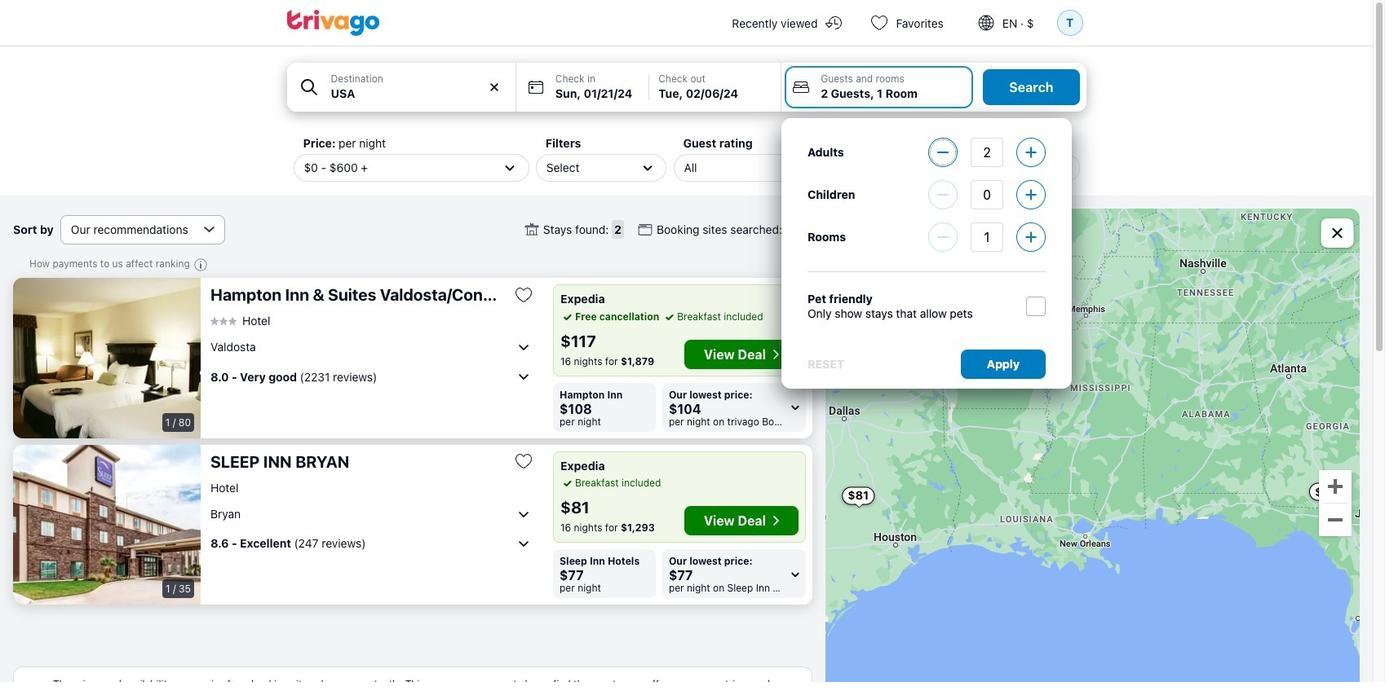 Task type: locate. For each thing, give the bounding box(es) containing it.
more image
[[1017, 181, 1045, 209], [1017, 224, 1045, 251]]

sleep inn bryan, (bryan, usa) image
[[13, 445, 201, 605]]

1 vertical spatial more image
[[1017, 224, 1045, 251]]

None number field
[[970, 138, 1003, 167], [970, 180, 1003, 210], [970, 223, 1003, 252], [970, 138, 1003, 167], [970, 180, 1003, 210], [970, 223, 1003, 252]]

Where to? search field
[[331, 85, 506, 102]]

less image
[[929, 139, 957, 166], [929, 181, 957, 209]]

None checkbox
[[1026, 297, 1046, 316]]

0 vertical spatial more image
[[1017, 181, 1045, 209]]

2 more image from the top
[[1017, 224, 1045, 251]]

None field
[[287, 63, 516, 112]]

less image for more icon
[[929, 139, 957, 166]]

1 less image from the top
[[929, 139, 957, 166]]

less image for second more image from the bottom
[[929, 181, 957, 209]]

2 less image from the top
[[929, 181, 957, 209]]

1 vertical spatial less image
[[929, 181, 957, 209]]

more image
[[1017, 139, 1045, 166]]

0 vertical spatial less image
[[929, 139, 957, 166]]

map region
[[826, 209, 1360, 683]]

hampton inn & suites valdosta/conference center, (valdosta, usa) image
[[13, 278, 201, 439]]

less image
[[929, 224, 957, 251]]



Task type: describe. For each thing, give the bounding box(es) containing it.
1 more image from the top
[[1017, 181, 1045, 209]]

trivago logo image
[[287, 10, 380, 36]]

clear image
[[487, 80, 502, 95]]



Task type: vqa. For each thing, say whether or not it's contained in the screenshot.
middle 'Less' icon
yes



